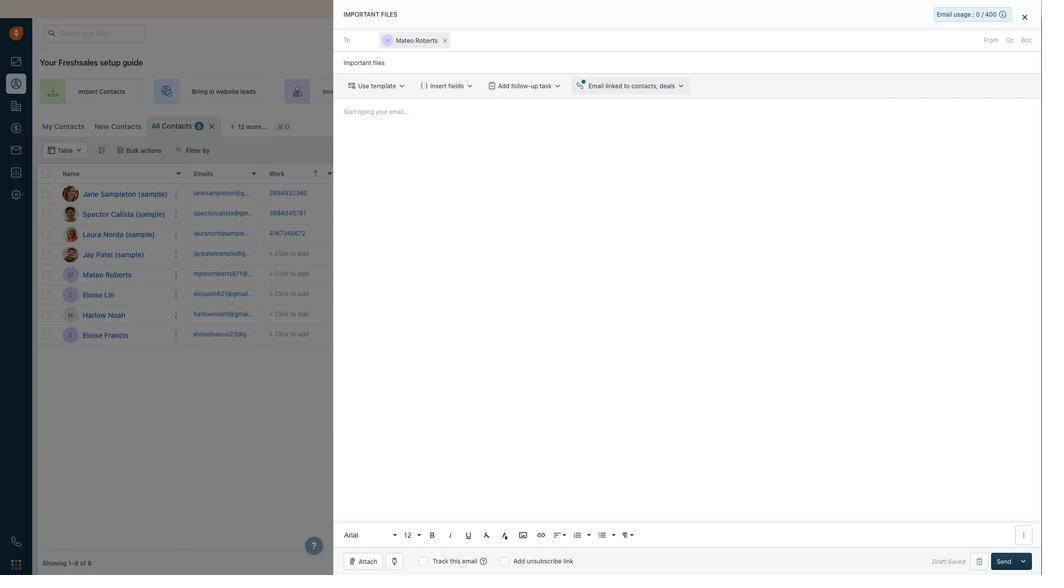 Task type: describe. For each thing, give the bounding box(es) containing it.
paragraph format image
[[621, 531, 630, 540]]

×
[[443, 34, 448, 45]]

lin
[[104, 291, 114, 299]]

× dialog
[[334, 0, 1043, 575]]

press space to select this row. row containing laura norda (sample)
[[37, 224, 189, 245]]

arial
[[344, 531, 358, 539]]

1 vertical spatial in
[[209, 88, 215, 95]]

send
[[997, 558, 1012, 565]]

fields
[[449, 82, 464, 89]]

5 click from the top
[[275, 331, 289, 338]]

mateo for mateo roberts
[[83, 270, 104, 279]]

j image for jay patel (sample)
[[63, 246, 79, 263]]

bcc
[[1022, 37, 1033, 44]]

close image
[[1023, 14, 1028, 20]]

mateo roberts link
[[83, 270, 132, 280]]

1–8
[[68, 559, 79, 566]]

(sample) for jay patel (sample)
[[115, 250, 144, 259]]

grid containing jane sampleton (sample)
[[37, 163, 1038, 551]]

filter by
[[186, 147, 210, 154]]

+ for mateoroberts871@gmail.com
[[269, 270, 273, 277]]

showing 1–8 of 8
[[42, 559, 92, 566]]

e for eloise lin
[[69, 291, 72, 298]]

1 vertical spatial 8
[[88, 559, 92, 566]]

(sample) for jane sampleton (sample)
[[138, 190, 168, 198]]

freshworks switcher image
[[11, 560, 21, 570]]

link
[[564, 558, 574, 565]]

add for add unsubscribe link
[[514, 558, 525, 565]]

bulk actions
[[126, 147, 162, 154]]

task
[[540, 82, 552, 89]]

press space to select this row. row containing spectorcalista@gmail.com
[[189, 204, 1038, 224]]

press space to select this row. row containing eloise francis
[[37, 325, 189, 346]]

contacts for new
[[111, 122, 141, 131]]

press space to select this row. row containing eloisefrancis23@gmail.com
[[189, 325, 1038, 346]]

jane
[[83, 190, 99, 198]]

create
[[576, 88, 595, 95]]

add for harlownoah1@gmail.com
[[298, 310, 309, 317]]

invite your team
[[323, 88, 370, 95]]

click for mateoroberts871@gmail.com
[[275, 270, 289, 277]]

3684945781 link
[[269, 209, 306, 219]]

⌘ o
[[278, 123, 290, 130]]

click for eloiselin621@gmail.com
[[275, 290, 289, 297]]

email
[[462, 558, 478, 565]]

spectorcalista@gmail.com link
[[194, 209, 269, 219]]

create sales sequence link
[[537, 79, 660, 104]]

route
[[436, 88, 453, 95]]

(sample) for spector calista (sample)
[[136, 210, 165, 218]]

2 your from the left
[[480, 88, 493, 95]]

spector
[[83, 210, 109, 218]]

setup
[[100, 58, 121, 67]]

plans
[[876, 30, 891, 37]]

email linked to contacts, deals
[[589, 82, 675, 89]]

janesampleton@gmail.com link
[[194, 189, 270, 199]]

mateoroberts871@gmail.com
[[194, 270, 277, 277]]

2 leads from the left
[[455, 88, 471, 95]]

5 add from the top
[[298, 331, 309, 338]]

of
[[80, 559, 86, 566]]

to
[[344, 37, 351, 44]]

draft saved
[[933, 558, 966, 565]]

invite your team link
[[284, 79, 388, 104]]

insert image (⌘p) image
[[519, 531, 528, 540]]

roberts for mateo roberts ×
[[416, 37, 438, 44]]

application containing arial
[[334, 98, 1043, 547]]

new
[[95, 122, 109, 131]]

8 inside the all contacts 8
[[197, 123, 201, 130]]

to inside 'button'
[[624, 82, 630, 89]]

unsubscribe
[[527, 558, 562, 565]]

arial button
[[341, 525, 398, 545]]

explore
[[852, 30, 874, 37]]

harlownoah1@gmail.com
[[194, 310, 264, 317]]

name row
[[37, 164, 189, 184]]

template
[[371, 82, 396, 89]]

import
[[78, 88, 98, 95]]

follow-
[[511, 82, 531, 89]]

add follow-up task
[[498, 82, 552, 89]]

12 more... button
[[224, 120, 273, 134]]

1 + from the top
[[269, 250, 273, 257]]

all contacts link
[[152, 121, 192, 131]]

jaypatelsample@gmail.com link
[[194, 249, 271, 260]]

laura
[[83, 230, 101, 238]]

m inside press space to select this row. row
[[68, 271, 73, 278]]

1 your from the left
[[340, 88, 353, 95]]

+ click to add for mateoroberts871@gmail.com
[[269, 270, 309, 277]]

Search your CRM... text field
[[44, 25, 145, 42]]

route leads to your team
[[436, 88, 509, 95]]

email for email usage : 0 / 400
[[937, 11, 953, 18]]

bulk
[[126, 147, 139, 154]]

sampleton
[[101, 190, 136, 198]]

press space to select this row. row containing jaypatelsample@gmail.com
[[189, 245, 1038, 265]]

close image
[[1028, 7, 1033, 12]]

h
[[68, 311, 73, 319]]

j image for jane sampleton (sample)
[[63, 186, 79, 202]]

4 link
[[989, 23, 1005, 41]]

spectorcalista@gmail.com
[[194, 210, 269, 217]]

bring in website leads
[[192, 88, 256, 95]]

contacts for my
[[54, 122, 85, 131]]

email usage : 0 / 400
[[937, 11, 997, 18]]

roberts for mateo roberts
[[105, 270, 132, 279]]

press space to select this row. row containing janesampleton@gmail.com
[[189, 184, 1038, 204]]

3684932360
[[269, 189, 308, 196]]

noah
[[108, 311, 125, 319]]

press space to select this row. row containing eloise lin
[[37, 285, 189, 305]]

400
[[986, 11, 997, 18]]

attach button
[[344, 553, 383, 570]]

2 team from the left
[[494, 88, 509, 95]]

filter by button
[[169, 142, 216, 159]]

eloise lin
[[83, 291, 114, 299]]

harlownoah1@gmail.com link
[[194, 310, 264, 320]]

usage
[[954, 11, 971, 18]]

contacts for import
[[99, 88, 126, 95]]

harlow noah
[[83, 311, 125, 319]]

lauranordasample@gmail.com link
[[194, 229, 279, 240]]

mateoroberts871@gmail.com link
[[194, 269, 277, 280]]

more...
[[246, 123, 267, 130]]

actions
[[141, 147, 162, 154]]

⌘
[[278, 123, 283, 130]]

4
[[998, 25, 1002, 32]]

emails
[[194, 170, 213, 177]]

eloisefrancis23@gmail.com + click to add
[[194, 331, 309, 338]]

import contacts
[[78, 88, 126, 95]]

francis
[[104, 331, 129, 339]]

bring in website leads link
[[154, 79, 274, 104]]

insert link (⌘k) image
[[537, 531, 546, 540]]

clear formatting image
[[482, 531, 492, 540]]

Write a subject line text field
[[334, 52, 1043, 73]]

jaypatelsample@gmail.com
[[194, 250, 271, 257]]

explore plans link
[[847, 27, 897, 39]]

spector calista (sample)
[[83, 210, 165, 218]]



Task type: vqa. For each thing, say whether or not it's contained in the screenshot.
TEST CONNECTION
no



Task type: locate. For each thing, give the bounding box(es) containing it.
jay patel (sample) link
[[83, 249, 144, 260]]

press space to select this row. row containing eloiselin621@gmail.com
[[189, 285, 1038, 305]]

use template button
[[344, 77, 411, 94]]

o
[[285, 123, 290, 130]]

1 vertical spatial 12
[[404, 531, 412, 539]]

import contacts link
[[40, 79, 144, 104]]

more misc image
[[1020, 531, 1029, 540]]

0 horizontal spatial roberts
[[105, 270, 132, 279]]

guide
[[122, 58, 143, 67]]

roberts down jay patel (sample) 'link'
[[105, 270, 132, 279]]

unordered list image
[[598, 531, 607, 540]]

2 + from the top
[[269, 270, 273, 277]]

1 vertical spatial e
[[69, 332, 72, 339]]

email for email linked to contacts, deals
[[589, 82, 604, 89]]

spectorcalista@gmail.com 3684945781
[[194, 210, 306, 217]]

email inside 'button'
[[589, 82, 604, 89]]

0 horizontal spatial email
[[589, 82, 604, 89]]

(sample) down "spector calista (sample)" link
[[125, 230, 155, 238]]

1 vertical spatial add
[[514, 558, 525, 565]]

× link
[[441, 32, 451, 48]]

freshsales
[[58, 58, 98, 67]]

s image
[[63, 206, 79, 222]]

press space to select this row. row containing harlow noah
[[37, 305, 189, 325]]

1 horizontal spatial team
[[494, 88, 509, 95]]

explore plans
[[852, 30, 891, 37]]

4167348672 link
[[269, 229, 306, 240]]

1 vertical spatial m
[[68, 271, 73, 278]]

12 inside button
[[238, 123, 245, 130]]

j image left jane
[[63, 186, 79, 202]]

in left 21
[[807, 30, 811, 36]]

0 horizontal spatial your
[[40, 58, 57, 67]]

create sales sequence
[[576, 88, 642, 95]]

press space to select this row. row
[[37, 184, 189, 204], [189, 184, 1038, 204], [37, 204, 189, 224], [189, 204, 1038, 224], [37, 224, 189, 245], [189, 224, 1038, 245], [37, 245, 189, 265], [189, 245, 1038, 265], [37, 265, 189, 285], [189, 265, 1038, 285], [37, 285, 189, 305], [189, 285, 1038, 305], [37, 305, 189, 325], [189, 305, 1038, 325], [37, 325, 189, 346], [189, 325, 1038, 346]]

eloise left lin
[[83, 291, 102, 299]]

team left follow-
[[494, 88, 509, 95]]

2 add from the top
[[298, 270, 309, 277]]

2 row group from the left
[[189, 184, 1038, 346]]

3 + click to add from the top
[[269, 310, 309, 317]]

eloise down harlow
[[83, 331, 102, 339]]

mateo roberts ×
[[396, 34, 448, 45]]

8 up filter by
[[197, 123, 201, 130]]

12 more...
[[238, 123, 267, 130]]

your for your trial ends in 21 days
[[767, 30, 779, 36]]

add
[[298, 250, 309, 257], [298, 270, 309, 277], [298, 290, 309, 297], [298, 310, 309, 317], [298, 331, 309, 338]]

deals
[[660, 82, 675, 89]]

new contacts
[[95, 122, 141, 131]]

1 horizontal spatial mateo
[[396, 37, 414, 44]]

0 horizontal spatial 8
[[88, 559, 92, 566]]

0 horizontal spatial mateo
[[83, 270, 104, 279]]

roberts left the × "link"
[[416, 37, 438, 44]]

route leads to your team link
[[398, 79, 527, 104]]

mateo inside press space to select this row. row
[[83, 270, 104, 279]]

4 click from the top
[[275, 310, 289, 317]]

1 click from the top
[[275, 250, 289, 257]]

press space to select this row. row containing harlownoah1@gmail.com
[[189, 305, 1038, 325]]

0 vertical spatial m
[[385, 37, 390, 43]]

0 vertical spatial 8
[[197, 123, 201, 130]]

21
[[813, 30, 819, 36]]

from
[[984, 37, 999, 44]]

showing
[[42, 559, 67, 566]]

eloise for eloise lin
[[83, 291, 102, 299]]

1 j image from the top
[[63, 186, 79, 202]]

(sample) down laura norda (sample) "link"
[[115, 250, 144, 259]]

0 horizontal spatial leads
[[241, 88, 256, 95]]

add left unsubscribe at right
[[514, 558, 525, 565]]

contacts right import
[[99, 88, 126, 95]]

e for eloise francis
[[69, 332, 72, 339]]

trial
[[781, 30, 791, 36]]

j image
[[63, 186, 79, 202], [63, 246, 79, 263]]

0 vertical spatial 12
[[238, 123, 245, 130]]

1 vertical spatial roberts
[[105, 270, 132, 279]]

3 + from the top
[[269, 290, 273, 297]]

2 eloise from the top
[[83, 331, 102, 339]]

cell
[[340, 184, 416, 204], [416, 184, 491, 204], [491, 184, 567, 204], [567, 184, 643, 204], [643, 184, 718, 204], [718, 184, 794, 204], [794, 184, 1038, 204], [340, 204, 416, 224], [416, 204, 491, 224], [491, 204, 567, 224], [567, 204, 643, 224], [643, 204, 718, 224], [718, 204, 794, 224], [794, 204, 1038, 224], [340, 224, 416, 244], [416, 224, 491, 244], [491, 224, 567, 244], [567, 224, 643, 244], [643, 224, 718, 244], [718, 224, 794, 244], [794, 224, 1038, 244], [340, 245, 416, 264], [416, 245, 491, 264], [491, 245, 567, 264], [567, 245, 643, 264], [643, 245, 718, 264], [718, 245, 794, 264], [794, 245, 1038, 264], [340, 265, 416, 284], [416, 265, 491, 284], [491, 265, 567, 284], [567, 265, 643, 284], [643, 265, 718, 284], [718, 265, 794, 284], [794, 265, 1038, 284], [340, 285, 416, 305], [416, 285, 491, 305], [491, 285, 567, 305], [567, 285, 643, 305], [643, 285, 718, 305], [718, 285, 794, 305], [794, 285, 1038, 305], [340, 305, 416, 325], [416, 305, 491, 325], [491, 305, 567, 325], [567, 305, 643, 325], [643, 305, 718, 325], [718, 305, 794, 325], [794, 305, 1038, 325], [340, 325, 416, 345], [416, 325, 491, 345], [491, 325, 567, 345], [567, 325, 643, 345], [643, 325, 718, 345], [718, 325, 794, 345], [794, 325, 1038, 345]]

0 vertical spatial j image
[[63, 186, 79, 202]]

email left linked
[[589, 82, 604, 89]]

email left usage
[[937, 11, 953, 18]]

click down 4167348672 link
[[275, 250, 289, 257]]

+ for harlownoah1@gmail.com
[[269, 310, 273, 317]]

1 horizontal spatial m
[[385, 37, 390, 43]]

m inside × "dialog"
[[385, 37, 390, 43]]

+ for eloiselin621@gmail.com
[[269, 290, 273, 297]]

your left trial
[[767, 30, 779, 36]]

press space to select this row. row containing jay patel (sample)
[[37, 245, 189, 265]]

your for your freshsales setup guide
[[40, 58, 57, 67]]

12 for 12 more...
[[238, 123, 245, 130]]

saved
[[949, 558, 966, 565]]

track
[[433, 558, 449, 565]]

e down h
[[69, 332, 72, 339]]

lauranordasample@gmail.com
[[194, 230, 279, 237]]

ends
[[792, 30, 805, 36]]

0 vertical spatial e
[[69, 291, 72, 298]]

l image
[[63, 226, 79, 242]]

website
[[216, 88, 239, 95]]

4167348672
[[269, 230, 306, 237]]

click down jaypatelsample@gmail.com + click to add
[[275, 270, 289, 277]]

1 horizontal spatial 8
[[197, 123, 201, 130]]

0 horizontal spatial team
[[355, 88, 370, 95]]

mateo inside mateo roberts ×
[[396, 37, 414, 44]]

use template
[[358, 82, 396, 89]]

1 row group from the left
[[37, 184, 189, 346]]

(sample) inside 'link'
[[115, 250, 144, 259]]

contacts right my
[[54, 122, 85, 131]]

laura norda (sample) link
[[83, 229, 155, 239]]

12 left bold (⌘b) image
[[404, 531, 412, 539]]

attach
[[359, 558, 377, 565]]

insert fields
[[431, 82, 464, 89]]

laura norda (sample)
[[83, 230, 155, 238]]

0 horizontal spatial 12
[[238, 123, 245, 130]]

m left mateo roberts link on the top of page
[[68, 271, 73, 278]]

text color image
[[501, 531, 510, 540]]

e up h
[[69, 291, 72, 298]]

1 horizontal spatial email
[[937, 11, 953, 18]]

5 + from the top
[[269, 331, 273, 338]]

eloiselin621@gmail.com link
[[194, 289, 262, 300]]

mateo for mateo roberts ×
[[396, 37, 414, 44]]

0
[[977, 11, 980, 18]]

bulk actions button
[[110, 142, 169, 159]]

add left follow-
[[498, 82, 510, 89]]

4 add from the top
[[298, 310, 309, 317]]

roberts inside press space to select this row. row
[[105, 270, 132, 279]]

invite
[[323, 88, 339, 95]]

0 vertical spatial mateo
[[396, 37, 414, 44]]

2 + click to add from the top
[[269, 290, 309, 297]]

add for eloiselin621@gmail.com
[[298, 290, 309, 297]]

your left freshsales
[[40, 58, 57, 67]]

+ click to add for eloiselin621@gmail.com
[[269, 290, 309, 297]]

mateo roberts
[[83, 270, 132, 279]]

sales
[[597, 88, 612, 95]]

contacts,
[[632, 82, 658, 89]]

your trial ends in 21 days
[[767, 30, 833, 36]]

8 right of
[[88, 559, 92, 566]]

1 horizontal spatial your
[[767, 30, 779, 36]]

contacts for all
[[162, 122, 192, 130]]

your
[[767, 30, 779, 36], [40, 58, 57, 67]]

j image left jay
[[63, 246, 79, 263]]

bold (⌘b) image
[[428, 531, 437, 540]]

press space to select this row. row containing lauranordasample@gmail.com
[[189, 224, 1038, 245]]

press space to select this row. row containing mateoroberts871@gmail.com
[[189, 265, 1038, 285]]

your right fields
[[480, 88, 493, 95]]

1 vertical spatial + click to add
[[269, 290, 309, 297]]

roberts inside mateo roberts ×
[[416, 37, 438, 44]]

in
[[807, 30, 811, 36], [209, 88, 215, 95]]

12 button
[[400, 525, 422, 545]]

team left template
[[355, 88, 370, 95]]

1 leads from the left
[[241, 88, 256, 95]]

1 vertical spatial j image
[[63, 246, 79, 263]]

cc
[[1007, 37, 1014, 44]]

2 e from the top
[[69, 332, 72, 339]]

roberts
[[416, 37, 438, 44], [105, 270, 132, 279]]

press space to select this row. row containing mateo roberts
[[37, 265, 189, 285]]

contacts right all
[[162, 122, 192, 130]]

2 vertical spatial + click to add
[[269, 310, 309, 317]]

track this email
[[433, 558, 478, 565]]

1 + click to add from the top
[[269, 270, 309, 277]]

your right invite
[[340, 88, 353, 95]]

1 vertical spatial email
[[589, 82, 604, 89]]

click right eloisefrancis23@gmail.com
[[275, 331, 289, 338]]

0 vertical spatial in
[[807, 30, 811, 36]]

add for mateoroberts871@gmail.com
[[298, 270, 309, 277]]

underline (⌘u) image
[[464, 531, 473, 540]]

in right bring at the top left of the page
[[209, 88, 215, 95]]

1 horizontal spatial leads
[[455, 88, 471, 95]]

days
[[821, 30, 833, 36]]

eloiselin621@gmail.com
[[194, 290, 262, 297]]

filter
[[186, 147, 201, 154]]

ordered list image
[[573, 531, 582, 540]]

1 vertical spatial your
[[40, 58, 57, 67]]

1 horizontal spatial in
[[807, 30, 811, 36]]

3 click from the top
[[275, 290, 289, 297]]

what's new image
[[970, 30, 977, 37]]

0 vertical spatial roberts
[[416, 37, 438, 44]]

0 vertical spatial add
[[498, 82, 510, 89]]

0 vertical spatial eloise
[[83, 291, 102, 299]]

jane sampleton (sample)
[[83, 190, 168, 198]]

3 add from the top
[[298, 290, 309, 297]]

container_wx8msf4aqz5i3rn1 image
[[117, 147, 124, 154]]

1 vertical spatial mateo
[[83, 270, 104, 279]]

1 horizontal spatial roberts
[[416, 37, 438, 44]]

draft
[[933, 558, 947, 565]]

1 e from the top
[[69, 291, 72, 298]]

all
[[152, 122, 160, 130]]

e
[[69, 291, 72, 298], [69, 332, 72, 339]]

(sample) right calista
[[136, 210, 165, 218]]

m down "files"
[[385, 37, 390, 43]]

12 left more... at the top left of page
[[238, 123, 245, 130]]

application
[[334, 98, 1043, 547]]

all contacts 8
[[152, 122, 201, 130]]

my
[[42, 122, 52, 131]]

2 click from the top
[[275, 270, 289, 277]]

3684932360 link
[[269, 189, 308, 199]]

mateo down "files"
[[396, 37, 414, 44]]

eloise francis
[[83, 331, 129, 339]]

click for harlownoah1@gmail.com
[[275, 310, 289, 317]]

row group containing jane sampleton (sample)
[[37, 184, 189, 346]]

click up eloisefrancis23@gmail.com + click to add
[[275, 310, 289, 317]]

(sample) right sampleton
[[138, 190, 168, 198]]

row group
[[37, 184, 189, 346], [189, 184, 1038, 346]]

important
[[344, 11, 380, 18]]

1 eloise from the top
[[83, 291, 102, 299]]

grid
[[37, 163, 1038, 551]]

name
[[63, 170, 80, 177]]

row group containing janesampleton@gmail.com
[[189, 184, 1038, 346]]

eloisefrancis23@gmail.com
[[194, 331, 272, 338]]

1 horizontal spatial add
[[514, 558, 525, 565]]

12 for 12
[[404, 531, 412, 539]]

send email image
[[943, 29, 950, 37]]

container_wx8msf4aqz5i3rn1 image
[[175, 147, 182, 154]]

press space to select this row. row containing jane sampleton (sample)
[[37, 184, 189, 204]]

2 j image from the top
[[63, 246, 79, 263]]

(sample) inside "link"
[[125, 230, 155, 238]]

1 horizontal spatial 12
[[404, 531, 412, 539]]

phone image
[[11, 537, 21, 547]]

(sample) for laura norda (sample)
[[125, 230, 155, 238]]

italic (⌘i) image
[[446, 531, 455, 540]]

0 horizontal spatial your
[[340, 88, 353, 95]]

phone element
[[6, 532, 26, 552]]

align image
[[553, 531, 562, 540]]

1 vertical spatial eloise
[[83, 331, 102, 339]]

1 add from the top
[[298, 250, 309, 257]]

your
[[340, 88, 353, 95], [480, 88, 493, 95]]

12 inside popup button
[[404, 531, 412, 539]]

4 + from the top
[[269, 310, 273, 317]]

contacts right new
[[111, 122, 141, 131]]

0 vertical spatial + click to add
[[269, 270, 309, 277]]

1 horizontal spatial your
[[480, 88, 493, 95]]

0 horizontal spatial in
[[209, 88, 215, 95]]

+ click to add for harlownoah1@gmail.com
[[269, 310, 309, 317]]

jaypatelsample@gmail.com + click to add
[[194, 250, 309, 257]]

email
[[937, 11, 953, 18], [589, 82, 604, 89]]

click down mateoroberts871@gmail.com link
[[275, 290, 289, 297]]

0 horizontal spatial m
[[68, 271, 73, 278]]

/
[[982, 11, 984, 18]]

to
[[624, 82, 630, 89], [472, 88, 478, 95], [291, 250, 296, 257], [291, 270, 296, 277], [291, 290, 296, 297], [291, 310, 296, 317], [291, 331, 296, 338]]

eloise for eloise francis
[[83, 331, 102, 339]]

add for add follow-up task
[[498, 82, 510, 89]]

0 vertical spatial your
[[767, 30, 779, 36]]

0 horizontal spatial add
[[498, 82, 510, 89]]

insert fields button
[[416, 77, 479, 94]]

press space to select this row. row containing spector calista (sample)
[[37, 204, 189, 224]]

0 vertical spatial email
[[937, 11, 953, 18]]

mateo down jay
[[83, 270, 104, 279]]

1 team from the left
[[355, 88, 370, 95]]



